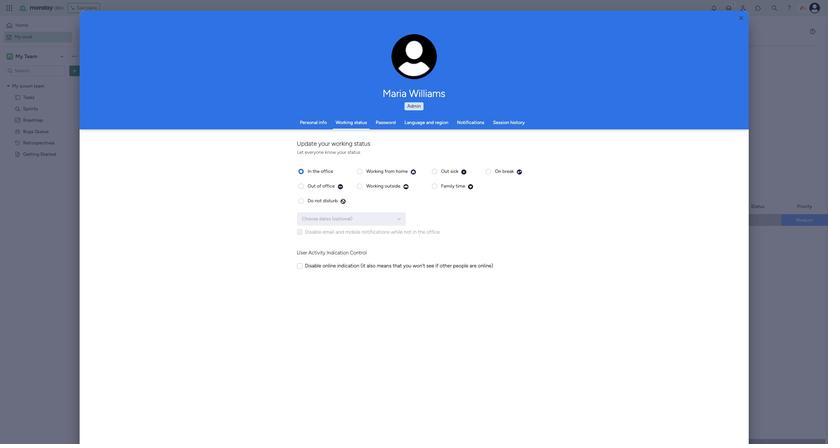 Task type: describe. For each thing, give the bounding box(es) containing it.
invite members image
[[740, 5, 747, 11]]

started
[[40, 151, 56, 157]]

2 vertical spatial status
[[348, 150, 360, 155]]

online)
[[478, 263, 493, 269]]

notifications link
[[457, 120, 484, 125]]

admin
[[407, 103, 421, 109]]

choose dates (optional)
[[302, 216, 352, 222]]

priority
[[797, 204, 812, 209]]

0 horizontal spatial and
[[336, 229, 344, 235]]

see plans
[[77, 5, 97, 11]]

maria
[[383, 88, 407, 100]]

scrum
[[20, 83, 33, 89]]

on
[[495, 168, 501, 174]]

in
[[308, 168, 312, 174]]

my work
[[15, 34, 32, 40]]

working status link
[[336, 120, 367, 125]]

Filter dashboard by text search field
[[99, 54, 162, 64]]

my work button
[[4, 32, 72, 42]]

out for out of office
[[308, 183, 316, 189]]

0 vertical spatial status
[[354, 120, 367, 125]]

working for working status
[[336, 120, 353, 125]]

bugs queue
[[23, 129, 49, 134]]

mobile
[[345, 229, 360, 235]]

retrospectives
[[23, 140, 55, 146]]

inbox image
[[725, 5, 732, 11]]

disable email and mobile notifications while not in the office
[[305, 229, 440, 235]]

/
[[144, 131, 147, 140]]

dates
[[319, 216, 331, 222]]

password
[[376, 120, 396, 125]]

personal info
[[300, 120, 327, 125]]

change profile picture
[[400, 60, 428, 71]]

home
[[396, 168, 408, 174]]

disturb
[[323, 198, 338, 204]]

work
[[22, 34, 32, 40]]

change profile picture button
[[391, 34, 437, 80]]

profile
[[416, 60, 428, 65]]

session history
[[493, 120, 525, 125]]

office for in the office
[[321, 168, 333, 174]]

everyone
[[305, 150, 324, 155]]

see plans button
[[68, 3, 100, 13]]

do not disturb
[[308, 198, 338, 204]]

notifications
[[362, 229, 390, 235]]

apps image
[[755, 5, 762, 11]]

tasks
[[23, 95, 34, 100]]

working from home
[[366, 168, 408, 174]]

0 vertical spatial and
[[426, 120, 434, 125]]

user
[[297, 250, 307, 256]]

do
[[308, 198, 314, 204]]

preview image for on break
[[517, 169, 522, 175]]

team
[[24, 53, 37, 59]]

personal info link
[[300, 120, 327, 125]]

williams
[[409, 88, 445, 100]]

choose
[[302, 216, 318, 222]]

home button
[[4, 20, 72, 31]]

maria williams button
[[322, 88, 506, 100]]

other
[[440, 263, 452, 269]]

out for out sick
[[441, 168, 449, 174]]

office for out of office
[[322, 183, 335, 189]]

2 vertical spatial office
[[427, 229, 440, 235]]

if
[[435, 263, 439, 269]]

public board image for getting started
[[14, 151, 21, 157]]

0 horizontal spatial not
[[315, 198, 322, 204]]

working for working from home
[[366, 168, 384, 174]]

1 image
[[730, 0, 736, 8]]

search everything image
[[771, 5, 778, 11]]

my scrum team
[[12, 83, 44, 89]]

1 vertical spatial not
[[404, 229, 411, 235]]

dev
[[54, 4, 64, 12]]

know
[[325, 150, 336, 155]]

outside
[[385, 183, 400, 189]]

working status
[[336, 120, 367, 125]]

close image
[[739, 16, 743, 21]]

1 horizontal spatial your
[[337, 150, 346, 155]]

home
[[15, 22, 28, 28]]

my team
[[15, 53, 37, 59]]

items
[[153, 134, 164, 139]]

status
[[751, 204, 765, 209]]

session
[[493, 120, 509, 125]]

language
[[405, 120, 425, 125]]

preview image for working from home
[[410, 169, 416, 175]]

indication
[[327, 250, 349, 256]]

workspace image
[[6, 53, 13, 60]]

activity
[[308, 250, 325, 256]]

working for working outside
[[366, 183, 384, 189]]

0 vertical spatial the
[[313, 168, 320, 174]]

disable for disable email and mobile notifications while not in the office
[[305, 229, 321, 235]]

see
[[77, 5, 85, 11]]

out sick
[[441, 168, 458, 174]]

history
[[510, 120, 525, 125]]

working
[[332, 140, 352, 148]]

break
[[502, 168, 514, 174]]

week
[[126, 131, 142, 140]]

getting
[[23, 151, 39, 157]]

maria williams
[[383, 88, 445, 100]]

disable online indication (it also means that you won't see if other people are online)
[[305, 263, 493, 269]]

0
[[148, 134, 151, 139]]

monday
[[30, 4, 53, 12]]



Task type: locate. For each thing, give the bounding box(es) containing it.
the right in at the bottom of the page
[[418, 229, 425, 235]]

1 vertical spatial disable
[[305, 263, 321, 269]]

1 horizontal spatial and
[[426, 120, 434, 125]]

bugs
[[23, 129, 33, 134]]

1 vertical spatial and
[[336, 229, 344, 235]]

1 vertical spatial status
[[354, 140, 370, 148]]

2 disable from the top
[[305, 263, 321, 269]]

public board image
[[14, 94, 21, 101], [14, 151, 21, 157]]

roadmap
[[23, 117, 43, 123]]

caret down image
[[7, 84, 10, 88]]

1 horizontal spatial not
[[404, 229, 411, 235]]

queue
[[35, 129, 49, 134]]

sick
[[450, 168, 458, 174]]

disable
[[305, 229, 321, 235], [305, 263, 321, 269]]

2 vertical spatial working
[[366, 183, 384, 189]]

password link
[[376, 120, 396, 125]]

preview image for out of office
[[337, 184, 343, 190]]

preview image for working outside
[[403, 184, 409, 190]]

1 vertical spatial the
[[418, 229, 425, 235]]

1 horizontal spatial preview image
[[403, 184, 409, 190]]

indication
[[337, 263, 359, 269]]

not
[[315, 198, 322, 204], [404, 229, 411, 235]]

workspace selection element
[[6, 52, 38, 60]]

0 horizontal spatial your
[[318, 140, 330, 148]]

preview image right outside
[[403, 184, 409, 190]]

of
[[317, 183, 321, 189]]

working outside
[[366, 183, 400, 189]]

my
[[15, 34, 21, 40], [15, 53, 23, 59], [12, 83, 18, 89]]

1 vertical spatial your
[[337, 150, 346, 155]]

0 vertical spatial your
[[318, 140, 330, 148]]

let
[[297, 150, 304, 155]]

and
[[426, 120, 434, 125], [336, 229, 344, 235]]

and left region
[[426, 120, 434, 125]]

preview image right break on the top of the page
[[517, 169, 522, 175]]

change
[[400, 60, 415, 65]]

info
[[319, 120, 327, 125]]

this week / 0 items
[[113, 131, 164, 140]]

plans
[[86, 5, 97, 11]]

language and region
[[405, 120, 448, 125]]

office right of
[[322, 183, 335, 189]]

and right email
[[336, 229, 344, 235]]

preview image up disturb
[[337, 184, 343, 190]]

see
[[426, 263, 434, 269]]

office right in at the bottom of the page
[[427, 229, 440, 235]]

the
[[313, 168, 320, 174], [418, 229, 425, 235]]

select product image
[[6, 5, 13, 11]]

office
[[321, 168, 333, 174], [322, 183, 335, 189], [427, 229, 440, 235]]

in
[[413, 229, 417, 235]]

not left in at the bottom of the page
[[404, 229, 411, 235]]

1 vertical spatial public board image
[[14, 151, 21, 157]]

option
[[0, 80, 85, 81]]

this
[[113, 131, 125, 140]]

m
[[8, 53, 12, 59]]

2 vertical spatial my
[[12, 83, 18, 89]]

working up the working
[[336, 120, 353, 125]]

2 preview image from the left
[[403, 184, 409, 190]]

email
[[323, 229, 334, 235]]

not right "do"
[[315, 198, 322, 204]]

on break
[[495, 168, 514, 174]]

1 vertical spatial office
[[322, 183, 335, 189]]

1 vertical spatial out
[[308, 183, 316, 189]]

preview image right time
[[468, 184, 474, 190]]

1 public board image from the top
[[14, 94, 21, 101]]

status left password link on the left
[[354, 120, 367, 125]]

disable for disable online indication (it also means that you won't see if other people are online)
[[305, 263, 321, 269]]

update
[[297, 140, 317, 148]]

1 vertical spatial working
[[366, 168, 384, 174]]

1 preview image from the left
[[337, 184, 343, 190]]

session history link
[[493, 120, 525, 125]]

maria williams image
[[809, 3, 820, 13]]

preview image for out sick
[[461, 169, 467, 175]]

0 vertical spatial not
[[315, 198, 322, 204]]

control
[[350, 250, 367, 256]]

family time
[[441, 183, 465, 189]]

sprints
[[23, 106, 38, 112]]

working left outside
[[366, 183, 384, 189]]

monday dev
[[30, 4, 64, 12]]

disable down activity
[[305, 263, 321, 269]]

also
[[367, 263, 376, 269]]

picture
[[407, 66, 421, 71]]

your up the know
[[318, 140, 330, 148]]

team
[[34, 83, 44, 89]]

public board image left tasks
[[14, 94, 21, 101]]

disable down choose
[[305, 229, 321, 235]]

list box containing my scrum team
[[0, 79, 85, 250]]

out left sick
[[441, 168, 449, 174]]

means
[[377, 263, 392, 269]]

family
[[441, 183, 455, 189]]

0 vertical spatial disable
[[305, 229, 321, 235]]

personal
[[300, 120, 318, 125]]

my for my work
[[15, 34, 21, 40]]

user activity indication control
[[297, 250, 367, 256]]

language and region link
[[405, 120, 448, 125]]

list box
[[0, 79, 85, 250]]

0 horizontal spatial the
[[313, 168, 320, 174]]

my right workspace icon
[[15, 53, 23, 59]]

region
[[435, 120, 448, 125]]

preview image
[[337, 184, 343, 190], [403, 184, 409, 190]]

Search in workspace field
[[14, 67, 56, 75]]

your down the working
[[337, 150, 346, 155]]

won't
[[413, 263, 425, 269]]

notifications image
[[711, 5, 717, 11]]

1 horizontal spatial the
[[418, 229, 425, 235]]

online
[[323, 263, 336, 269]]

0 vertical spatial office
[[321, 168, 333, 174]]

my left work
[[15, 34, 21, 40]]

preview image right sick
[[461, 169, 467, 175]]

0 vertical spatial my
[[15, 34, 21, 40]]

getting started
[[23, 151, 56, 157]]

status down the working
[[348, 150, 360, 155]]

preview image
[[410, 169, 416, 175], [461, 169, 467, 175], [517, 169, 522, 175], [468, 184, 474, 190], [340, 199, 346, 204]]

preview image for do not disturb
[[340, 199, 346, 204]]

medium
[[796, 217, 813, 223]]

0 vertical spatial working
[[336, 120, 353, 125]]

my for my team
[[15, 53, 23, 59]]

preview image right disturb
[[340, 199, 346, 204]]

my inside my work button
[[15, 34, 21, 40]]

my right caret down 'icon'
[[12, 83, 18, 89]]

0 horizontal spatial out
[[308, 183, 316, 189]]

0 vertical spatial public board image
[[14, 94, 21, 101]]

update your working status let everyone know your status
[[297, 140, 370, 155]]

(optional)
[[332, 216, 352, 222]]

out left of
[[308, 183, 316, 189]]

my inside workspace selection "element"
[[15, 53, 23, 59]]

help image
[[786, 5, 793, 11]]

public board image left getting
[[14, 151, 21, 157]]

status right the working
[[354, 140, 370, 148]]

0 vertical spatial out
[[441, 168, 449, 174]]

working
[[336, 120, 353, 125], [366, 168, 384, 174], [366, 183, 384, 189]]

that
[[393, 263, 402, 269]]

while
[[391, 229, 403, 235]]

public board image for tasks
[[14, 94, 21, 101]]

0 horizontal spatial preview image
[[337, 184, 343, 190]]

1 vertical spatial my
[[15, 53, 23, 59]]

people
[[453, 263, 468, 269]]

office up out of office
[[321, 168, 333, 174]]

working left 'from'
[[366, 168, 384, 174]]

preview image right home
[[410, 169, 416, 175]]

the right in
[[313, 168, 320, 174]]

preview image for family time
[[468, 184, 474, 190]]

2 public board image from the top
[[14, 151, 21, 157]]

my for my scrum team
[[12, 83, 18, 89]]

from
[[385, 168, 395, 174]]

1 disable from the top
[[305, 229, 321, 235]]

1 horizontal spatial out
[[441, 168, 449, 174]]



Task type: vqa. For each thing, say whether or not it's contained in the screenshot.
while
yes



